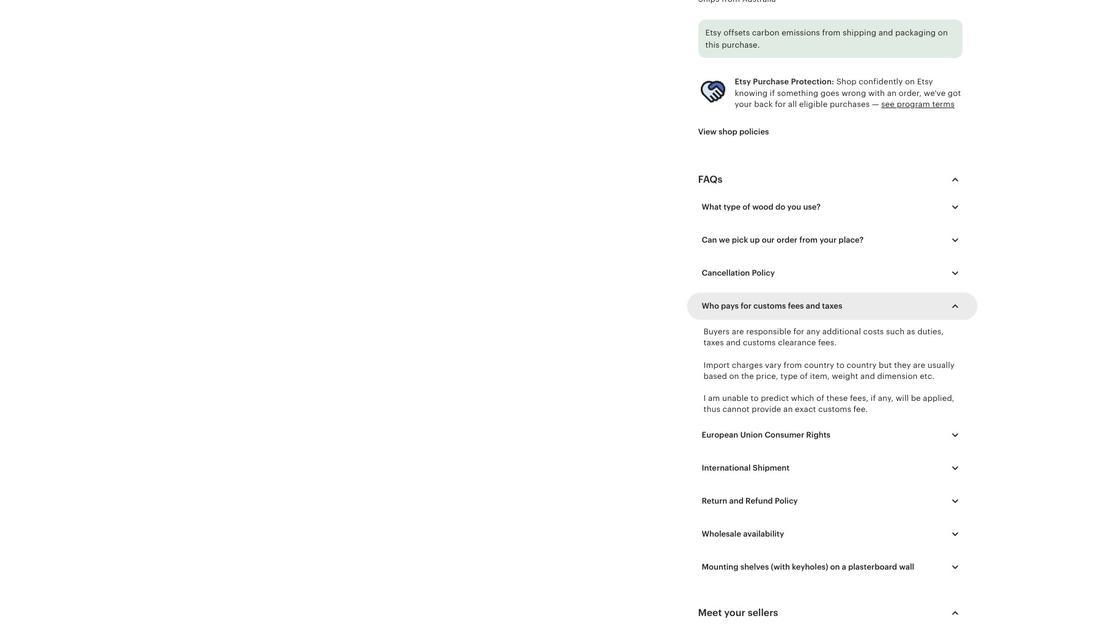 Task type: describe. For each thing, give the bounding box(es) containing it.
union
[[741, 431, 763, 440]]

are inside buyers are responsible for any additional costs such as duties, taxes and customs clearance fees.
[[732, 327, 744, 337]]

but
[[879, 361, 892, 370]]

mounting shelves (with keyholes) on a plasterboard wall
[[702, 563, 915, 572]]

on inside the shop confidently on etsy knowing if something goes wrong with an order, we've got your back for all eligible purchases —
[[906, 77, 915, 86]]

cancellation policy button
[[693, 261, 972, 286]]

type inside import charges vary from country to country but they are usually based on the price, type of item, weight and dimension etc.
[[781, 372, 798, 381]]

view shop policies button
[[689, 121, 779, 143]]

wall
[[900, 563, 915, 572]]

for inside buyers are responsible for any additional costs such as duties, taxes and customs clearance fees.
[[794, 327, 805, 337]]

buyers are responsible for any additional costs such as duties, taxes and customs clearance fees.
[[704, 327, 944, 348]]

fees,
[[850, 394, 869, 403]]

availability
[[744, 530, 785, 539]]

shelves
[[741, 563, 769, 572]]

import charges vary from country to country but they are usually based on the price, type of item, weight and dimension etc.
[[704, 361, 955, 381]]

wood
[[753, 203, 774, 212]]

european
[[702, 431, 739, 440]]

view
[[698, 127, 717, 136]]

your inside the shop confidently on etsy knowing if something goes wrong with an order, we've got your back for all eligible purchases —
[[735, 100, 752, 109]]

cancellation policy
[[702, 269, 775, 278]]

use?
[[804, 203, 821, 212]]

weight
[[832, 372, 859, 381]]

purchase.
[[722, 40, 760, 49]]

can we pick up our order from your place? button
[[693, 228, 972, 253]]

all
[[789, 100, 797, 109]]

keyholes)
[[792, 563, 829, 572]]

rights
[[807, 431, 831, 440]]

our
[[762, 236, 775, 245]]

from inside dropdown button
[[800, 236, 818, 245]]

return and refund policy
[[702, 497, 798, 506]]

2 country from the left
[[847, 361, 877, 370]]

etsy offsets carbon emissions from shipping and packaging on this purchase.
[[706, 28, 948, 49]]

international shipment button
[[693, 456, 972, 482]]

up
[[750, 236, 760, 245]]

european union consumer rights button
[[693, 423, 972, 449]]

wrong
[[842, 88, 867, 98]]

faqs
[[698, 174, 723, 185]]

can
[[702, 236, 717, 245]]

as
[[907, 327, 916, 337]]

emissions
[[782, 28, 820, 37]]

unable
[[723, 394, 749, 403]]

am
[[709, 394, 720, 403]]

place?
[[839, 236, 864, 245]]

a
[[842, 563, 847, 572]]

vary
[[765, 361, 782, 370]]

who pays for customs fees and taxes
[[702, 302, 843, 311]]

etsy for etsy offsets carbon emissions from shipping and packaging on this purchase.
[[706, 28, 722, 37]]

etsy purchase protection:
[[735, 77, 835, 86]]

type inside dropdown button
[[724, 203, 741, 212]]

an inside the shop confidently on etsy knowing if something goes wrong with an order, we've got your back for all eligible purchases —
[[888, 88, 897, 98]]

cancellation
[[702, 269, 750, 278]]

pays
[[721, 302, 739, 311]]

and inside buyers are responsible for any additional costs such as duties, taxes and customs clearance fees.
[[727, 339, 741, 348]]

etsy inside the shop confidently on etsy knowing if something goes wrong with an order, we've got your back for all eligible purchases —
[[918, 77, 934, 86]]

dimension
[[878, 372, 918, 381]]

policies
[[740, 127, 769, 136]]

program
[[897, 100, 931, 109]]

price,
[[757, 372, 779, 381]]

confidently
[[859, 77, 903, 86]]

international
[[702, 464, 751, 473]]

for inside who pays for customs fees and taxes dropdown button
[[741, 302, 752, 311]]

exact
[[795, 405, 817, 414]]

fees
[[788, 302, 804, 311]]

purchases
[[830, 100, 870, 109]]

predict
[[761, 394, 789, 403]]

carbon
[[753, 28, 780, 37]]

will
[[896, 394, 909, 403]]

buyers
[[704, 327, 730, 337]]

purchase
[[753, 77, 789, 86]]

customs inside i am unable to predict which of these fees, if any, will be applied, thus cannot provide an exact customs fee.
[[819, 405, 852, 414]]

shop confidently on etsy knowing if something goes wrong with an order, we've got your back for all eligible purchases —
[[735, 77, 961, 109]]

responsible
[[747, 327, 792, 337]]

etc.
[[920, 372, 935, 381]]

mounting
[[702, 563, 739, 572]]

and inside 'etsy offsets carbon emissions from shipping and packaging on this purchase.'
[[879, 28, 894, 37]]

see program terms link
[[882, 100, 955, 109]]

international shipment
[[702, 464, 790, 473]]

on inside import charges vary from country to country but they are usually based on the price, type of item, weight and dimension etc.
[[730, 372, 740, 381]]

knowing
[[735, 88, 768, 98]]

meet your sellers
[[698, 608, 779, 619]]



Task type: vqa. For each thing, say whether or not it's contained in the screenshot.
outside
no



Task type: locate. For each thing, give the bounding box(es) containing it.
they
[[895, 361, 912, 370]]

and inside who pays for customs fees and taxes dropdown button
[[806, 302, 821, 311]]

etsy for etsy purchase protection:
[[735, 77, 751, 86]]

2 horizontal spatial etsy
[[918, 77, 934, 86]]

packaging
[[896, 28, 936, 37]]

0 horizontal spatial type
[[724, 203, 741, 212]]

policy inside "dropdown button"
[[775, 497, 798, 506]]

on up order,
[[906, 77, 915, 86]]

which
[[791, 394, 815, 403]]

and right weight
[[861, 372, 876, 381]]

and down buyers
[[727, 339, 741, 348]]

costs
[[864, 327, 884, 337]]

for inside the shop confidently on etsy knowing if something goes wrong with an order, we've got your back for all eligible purchases —
[[775, 100, 786, 109]]

etsy up we've
[[918, 77, 934, 86]]

1 vertical spatial an
[[784, 405, 793, 414]]

of left item,
[[800, 372, 808, 381]]

0 horizontal spatial for
[[741, 302, 752, 311]]

customs down responsible
[[743, 339, 776, 348]]

1 horizontal spatial taxes
[[823, 302, 843, 311]]

from right order
[[800, 236, 818, 245]]

fees.
[[819, 339, 837, 348]]

if
[[770, 88, 775, 98], [871, 394, 876, 403]]

and inside "return and refund policy" "dropdown button"
[[730, 497, 744, 506]]

any,
[[879, 394, 894, 403]]

taxes up additional
[[823, 302, 843, 311]]

this
[[706, 40, 720, 49]]

if left any,
[[871, 394, 876, 403]]

policy down our
[[752, 269, 775, 278]]

2 horizontal spatial for
[[794, 327, 805, 337]]

1 vertical spatial if
[[871, 394, 876, 403]]

and right fees
[[806, 302, 821, 311]]

etsy
[[706, 28, 722, 37], [735, 77, 751, 86], [918, 77, 934, 86]]

offsets
[[724, 28, 750, 37]]

0 vertical spatial to
[[837, 361, 845, 370]]

you
[[788, 203, 802, 212]]

got
[[948, 88, 961, 98]]

and right shipping
[[879, 28, 894, 37]]

policy inside dropdown button
[[752, 269, 775, 278]]

1 vertical spatial are
[[914, 361, 926, 370]]

customs inside buyers are responsible for any additional costs such as duties, taxes and customs clearance fees.
[[743, 339, 776, 348]]

of
[[743, 203, 751, 212], [800, 372, 808, 381], [817, 394, 825, 403]]

0 vertical spatial are
[[732, 327, 744, 337]]

something
[[778, 88, 819, 98]]

1 country from the left
[[805, 361, 835, 370]]

0 vertical spatial from
[[823, 28, 841, 37]]

1 horizontal spatial of
[[800, 372, 808, 381]]

0 vertical spatial policy
[[752, 269, 775, 278]]

return and refund policy button
[[693, 489, 972, 515]]

of left wood
[[743, 203, 751, 212]]

on
[[939, 28, 948, 37], [906, 77, 915, 86], [730, 372, 740, 381], [831, 563, 840, 572]]

1 vertical spatial policy
[[775, 497, 798, 506]]

1 vertical spatial customs
[[743, 339, 776, 348]]

what type of wood do you use?
[[702, 203, 821, 212]]

for up clearance at right
[[794, 327, 805, 337]]

your
[[735, 100, 752, 109], [820, 236, 837, 245], [725, 608, 746, 619]]

and
[[879, 28, 894, 37], [806, 302, 821, 311], [727, 339, 741, 348], [861, 372, 876, 381], [730, 497, 744, 506]]

we've
[[924, 88, 946, 98]]

0 horizontal spatial to
[[751, 394, 759, 403]]

2 horizontal spatial of
[[817, 394, 825, 403]]

to inside i am unable to predict which of these fees, if any, will be applied, thus cannot provide an exact customs fee.
[[751, 394, 759, 403]]

1 horizontal spatial country
[[847, 361, 877, 370]]

wholesale availability button
[[693, 522, 972, 548]]

of inside import charges vary from country to country but they are usually based on the price, type of item, weight and dimension etc.
[[800, 372, 808, 381]]

—
[[872, 100, 880, 109]]

0 vertical spatial customs
[[754, 302, 786, 311]]

of left these
[[817, 394, 825, 403]]

meet
[[698, 608, 722, 619]]

from inside import charges vary from country to country but they are usually based on the price, type of item, weight and dimension etc.
[[784, 361, 802, 370]]

view shop policies
[[698, 127, 769, 136]]

of inside dropdown button
[[743, 203, 751, 212]]

faqs button
[[687, 165, 974, 195]]

etsy up the knowing at the top
[[735, 77, 751, 86]]

are up etc.
[[914, 361, 926, 370]]

order,
[[899, 88, 922, 98]]

an up 'see' on the right
[[888, 88, 897, 98]]

2 vertical spatial for
[[794, 327, 805, 337]]

customs inside dropdown button
[[754, 302, 786, 311]]

country up item,
[[805, 361, 835, 370]]

on inside dropdown button
[[831, 563, 840, 572]]

to inside import charges vary from country to country but they are usually based on the price, type of item, weight and dimension etc.
[[837, 361, 845, 370]]

order
[[777, 236, 798, 245]]

2 vertical spatial of
[[817, 394, 825, 403]]

who
[[702, 302, 720, 311]]

item,
[[810, 372, 830, 381]]

cannot
[[723, 405, 750, 414]]

1 horizontal spatial are
[[914, 361, 926, 370]]

1 vertical spatial from
[[800, 236, 818, 245]]

1 horizontal spatial for
[[775, 100, 786, 109]]

and inside import charges vary from country to country but they are usually based on the price, type of item, weight and dimension etc.
[[861, 372, 876, 381]]

policy
[[752, 269, 775, 278], [775, 497, 798, 506]]

0 vertical spatial of
[[743, 203, 751, 212]]

0 horizontal spatial country
[[805, 361, 835, 370]]

0 horizontal spatial etsy
[[706, 28, 722, 37]]

on left a
[[831, 563, 840, 572]]

type down vary on the right of the page
[[781, 372, 798, 381]]

1 vertical spatial of
[[800, 372, 808, 381]]

type right what
[[724, 203, 741, 212]]

1 vertical spatial your
[[820, 236, 837, 245]]

wholesale
[[702, 530, 742, 539]]

duties,
[[918, 327, 944, 337]]

applied,
[[924, 394, 955, 403]]

see
[[882, 100, 895, 109]]

european union consumer rights
[[702, 431, 831, 440]]

etsy up this
[[706, 28, 722, 37]]

what
[[702, 203, 722, 212]]

provide
[[752, 405, 782, 414]]

an inside i am unable to predict which of these fees, if any, will be applied, thus cannot provide an exact customs fee.
[[784, 405, 793, 414]]

taxes inside dropdown button
[[823, 302, 843, 311]]

0 vertical spatial type
[[724, 203, 741, 212]]

etsy inside 'etsy offsets carbon emissions from shipping and packaging on this purchase.'
[[706, 28, 722, 37]]

country
[[805, 361, 835, 370], [847, 361, 877, 370]]

shipping
[[843, 28, 877, 37]]

2 vertical spatial from
[[784, 361, 802, 370]]

eligible
[[800, 100, 828, 109]]

on right packaging
[[939, 28, 948, 37]]

2 vertical spatial customs
[[819, 405, 852, 414]]

return
[[702, 497, 728, 506]]

customs
[[754, 302, 786, 311], [743, 339, 776, 348], [819, 405, 852, 414]]

1 horizontal spatial etsy
[[735, 77, 751, 86]]

0 vertical spatial an
[[888, 88, 897, 98]]

1 horizontal spatial type
[[781, 372, 798, 381]]

we
[[719, 236, 730, 245]]

to up weight
[[837, 361, 845, 370]]

of inside i am unable to predict which of these fees, if any, will be applied, thus cannot provide an exact customs fee.
[[817, 394, 825, 403]]

1 horizontal spatial to
[[837, 361, 845, 370]]

for right pays
[[741, 302, 752, 311]]

1 horizontal spatial an
[[888, 88, 897, 98]]

2 vertical spatial your
[[725, 608, 746, 619]]

your left the place? at the right top of the page
[[820, 236, 837, 245]]

refund
[[746, 497, 773, 506]]

from right vary on the right of the page
[[784, 361, 802, 370]]

are
[[732, 327, 744, 337], [914, 361, 926, 370]]

charges
[[732, 361, 763, 370]]

any
[[807, 327, 821, 337]]

taxes inside buyers are responsible for any additional costs such as duties, taxes and customs clearance fees.
[[704, 339, 724, 348]]

sellers
[[748, 608, 779, 619]]

customs down these
[[819, 405, 852, 414]]

shop
[[719, 127, 738, 136]]

for
[[775, 100, 786, 109], [741, 302, 752, 311], [794, 327, 805, 337]]

taxes down buyers
[[704, 339, 724, 348]]

taxes
[[823, 302, 843, 311], [704, 339, 724, 348]]

0 horizontal spatial an
[[784, 405, 793, 414]]

are right buyers
[[732, 327, 744, 337]]

on left the
[[730, 372, 740, 381]]

to
[[837, 361, 845, 370], [751, 394, 759, 403]]

what type of wood do you use? button
[[693, 195, 972, 220]]

if inside i am unable to predict which of these fees, if any, will be applied, thus cannot provide an exact customs fee.
[[871, 394, 876, 403]]

if inside the shop confidently on etsy knowing if something goes wrong with an order, we've got your back for all eligible purchases —
[[770, 88, 775, 98]]

such
[[887, 327, 905, 337]]

0 horizontal spatial taxes
[[704, 339, 724, 348]]

0 horizontal spatial if
[[770, 88, 775, 98]]

usually
[[928, 361, 955, 370]]

1 horizontal spatial if
[[871, 394, 876, 403]]

country up weight
[[847, 361, 877, 370]]

an down predict
[[784, 405, 793, 414]]

shop
[[837, 77, 857, 86]]

and right the return
[[730, 497, 744, 506]]

if down purchase
[[770, 88, 775, 98]]

from left shipping
[[823, 28, 841, 37]]

1 vertical spatial for
[[741, 302, 752, 311]]

import
[[704, 361, 730, 370]]

0 horizontal spatial are
[[732, 327, 744, 337]]

who pays for customs fees and taxes button
[[693, 294, 972, 319]]

your right "meet"
[[725, 608, 746, 619]]

1 vertical spatial to
[[751, 394, 759, 403]]

based
[[704, 372, 727, 381]]

on inside 'etsy offsets carbon emissions from shipping and packaging on this purchase.'
[[939, 28, 948, 37]]

0 vertical spatial taxes
[[823, 302, 843, 311]]

policy right the refund
[[775, 497, 798, 506]]

with
[[869, 88, 885, 98]]

the
[[742, 372, 754, 381]]

protection:
[[791, 77, 835, 86]]

wholesale availability
[[702, 530, 785, 539]]

0 horizontal spatial of
[[743, 203, 751, 212]]

0 vertical spatial for
[[775, 100, 786, 109]]

0 vertical spatial your
[[735, 100, 752, 109]]

customs up responsible
[[754, 302, 786, 311]]

from inside 'etsy offsets carbon emissions from shipping and packaging on this purchase.'
[[823, 28, 841, 37]]

to up provide
[[751, 394, 759, 403]]

your down the knowing at the top
[[735, 100, 752, 109]]

0 vertical spatial if
[[770, 88, 775, 98]]

goes
[[821, 88, 840, 98]]

for left all
[[775, 100, 786, 109]]

1 vertical spatial type
[[781, 372, 798, 381]]

consumer
[[765, 431, 805, 440]]

plasterboard
[[849, 563, 898, 572]]

1 vertical spatial taxes
[[704, 339, 724, 348]]

are inside import charges vary from country to country but they are usually based on the price, type of item, weight and dimension etc.
[[914, 361, 926, 370]]

shipment
[[753, 464, 790, 473]]

see program terms
[[882, 100, 955, 109]]



